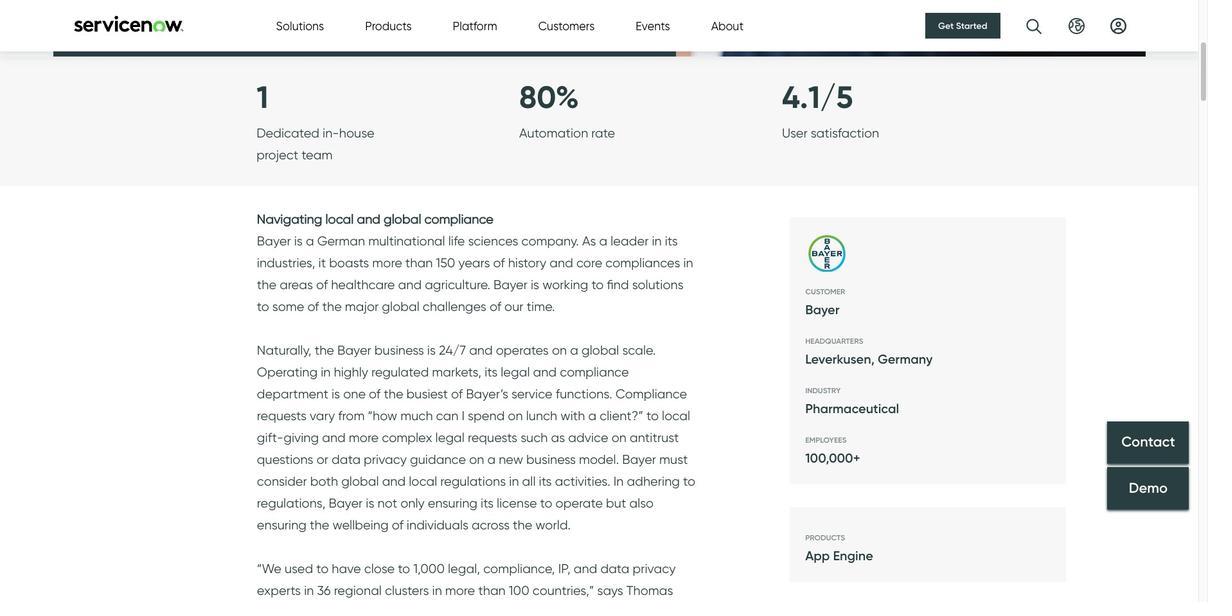Task type: describe. For each thing, give the bounding box(es) containing it.
gift-
[[257, 430, 284, 446]]

not
[[378, 496, 397, 511]]

to left some on the left of page
[[257, 299, 269, 315]]

on right operates
[[552, 343, 567, 358]]

automation
[[519, 126, 588, 141]]

working
[[543, 277, 588, 293]]

products button
[[365, 17, 412, 34]]

on down client?"
[[612, 430, 627, 446]]

the up the highly
[[315, 343, 334, 358]]

consider
[[257, 474, 307, 489]]

in up compliances
[[652, 234, 662, 249]]

the down industries,
[[257, 277, 277, 293]]

and up working
[[550, 255, 573, 271]]

a left new on the bottom left
[[488, 452, 496, 468]]

solutions
[[632, 277, 684, 293]]

client?"
[[600, 408, 643, 424]]

go to servicenow account image
[[1110, 18, 1127, 34]]

demo link
[[1108, 467, 1189, 510]]

of down it
[[316, 277, 328, 293]]

life
[[448, 234, 465, 249]]

to up clusters
[[398, 561, 410, 577]]

close
[[364, 561, 395, 577]]

germany
[[878, 352, 933, 367]]

80%
[[519, 78, 579, 116]]

guidance
[[410, 452, 466, 468]]

compliance inside naturally, the bayer business is 24/7 and operates on a global scale. operating in highly regulated markets, its legal and compliance department is one of the busiest of bayer's service functions. compliance requests vary from "how much can i spend on lunch with a client?" to local gift-giving and more complex legal requests such as advice on antitrust questions or data privacy guidance on a new business model. bayer must consider both global and local regulations in all its activities. in adhering to regulations, bayer is not only ensuring its license to operate but also ensuring the wellbeing of individuals across the world.
[[560, 365, 629, 380]]

model.
[[579, 452, 619, 468]]

house
[[339, 126, 375, 141]]

satisfaction
[[811, 126, 880, 141]]

solutions button
[[276, 17, 324, 34]]

used
[[285, 561, 313, 577]]

agriculture.
[[425, 277, 491, 293]]

to left find
[[592, 277, 604, 293]]

of down sciences on the left top
[[493, 255, 505, 271]]

compliance inside navigating local and global compliance bayer is a german multinational life sciences company. as a leader in its industries, it boasts more than 150 years of history and core compliances in the areas of healthcare and agriculture. bayer is working to find solutions to some of the major global challenges of our time.
[[425, 212, 494, 227]]

contact
[[1122, 434, 1175, 451]]

products
[[806, 533, 846, 543]]

and up the or
[[322, 430, 346, 446]]

"how
[[368, 408, 397, 424]]

the down regulations,
[[310, 518, 329, 533]]

complex
[[382, 430, 432, 446]]

customers button
[[538, 17, 595, 34]]

headquarters leverkusen, germany
[[806, 336, 933, 367]]

in left the "all" on the bottom of page
[[509, 474, 519, 489]]

solutions
[[276, 19, 324, 32]]

navigating local and global compliance bayer is a german multinational life sciences company. as a leader in its industries, it boasts more than 150 years of history and core compliances in the areas of healthcare and agriculture. bayer is working to find solutions to some of the major global challenges of our time.
[[257, 212, 693, 315]]

industry
[[806, 386, 841, 396]]

industries,
[[257, 255, 315, 271]]

events button
[[636, 17, 670, 34]]

demo
[[1129, 480, 1168, 497]]

on left "lunch"
[[508, 408, 523, 424]]

clusters
[[385, 583, 429, 599]]

our
[[505, 299, 524, 315]]

customer
[[806, 287, 846, 297]]

legal,
[[448, 561, 480, 577]]

naturally,
[[257, 343, 312, 358]]

leader
[[611, 234, 649, 249]]

app
[[806, 549, 830, 564]]

naturally, the bayer business is 24/7 and operates on a global scale. operating in highly regulated markets, its legal and compliance department is one of the busiest of bayer's service functions. compliance requests vary from "how much can i spend on lunch with a client?" to local gift-giving and more complex legal requests such as advice on antitrust questions or data privacy guidance on a new business model. bayer must consider both global and local regulations in all its activities. in adhering to regulations, bayer is not only ensuring its license to operate but also ensuring the wellbeing of individuals across the world.
[[257, 343, 696, 533]]

must
[[660, 452, 688, 468]]

local inside navigating local and global compliance bayer is a german multinational life sciences company. as a leader in its industries, it boasts more than 150 years of history and core compliances in the areas of healthcare and agriculture. bayer is working to find solutions to some of the major global challenges of our time.
[[326, 212, 354, 227]]

is left one
[[332, 387, 340, 402]]

boasts
[[329, 255, 369, 271]]

individuals
[[407, 518, 469, 533]]

and up not
[[382, 474, 406, 489]]

bayer up the highly
[[337, 343, 371, 358]]

is left not
[[366, 496, 374, 511]]

one
[[343, 387, 366, 402]]

challenges
[[423, 299, 487, 315]]

lunch
[[526, 408, 558, 424]]

sciences
[[468, 234, 518, 249]]

regulated
[[372, 365, 429, 380]]

to up 36
[[316, 561, 329, 577]]

get started link
[[926, 13, 1001, 39]]

products app engine
[[806, 533, 873, 564]]

in-
[[323, 126, 339, 141]]

get started
[[939, 20, 988, 31]]

0 horizontal spatial legal
[[436, 430, 465, 446]]

a right as at the left top of page
[[599, 234, 608, 249]]

spend
[[468, 408, 505, 424]]

started
[[956, 20, 988, 31]]

project
[[257, 147, 298, 163]]

across
[[472, 518, 510, 533]]

and right 24/7
[[469, 343, 493, 358]]

its inside navigating local and global compliance bayer is a german multinational life sciences company. as a leader in its industries, it boasts more than 150 years of history and core compliances in the areas of healthcare and agriculture. bayer is working to find solutions to some of the major global challenges of our time.
[[665, 234, 678, 249]]

data inside "we used to have close to 1,000 legal, compliance, ip, and data privacy experts in 36 regional clusters in more than 100 countries," says thoma
[[601, 561, 630, 577]]

bayer's
[[466, 387, 509, 402]]

new
[[499, 452, 523, 468]]

employees 100,000+
[[806, 435, 861, 466]]

more inside "we used to have close to 1,000 legal, compliance, ip, and data privacy experts in 36 regional clusters in more than 100 countries," says thoma
[[445, 583, 475, 599]]

and inside "we used to have close to 1,000 legal, compliance, ip, and data privacy experts in 36 regional clusters in more than 100 countries," says thoma
[[574, 561, 597, 577]]

servicenow image
[[72, 15, 185, 32]]

2 horizontal spatial local
[[662, 408, 690, 424]]

service
[[512, 387, 553, 402]]

employees
[[806, 435, 847, 445]]

regulations
[[441, 474, 506, 489]]

bayer up our
[[494, 277, 528, 293]]

highly
[[334, 365, 368, 380]]

to down "must" on the right
[[683, 474, 696, 489]]

of right some on the left of page
[[308, 299, 319, 315]]

giving
[[284, 430, 319, 446]]

such
[[521, 430, 548, 446]]

user satisfaction
[[782, 126, 880, 141]]

2 vertical spatial local
[[409, 474, 437, 489]]

data inside naturally, the bayer business is 24/7 and operates on a global scale. operating in highly regulated markets, its legal and compliance department is one of the busiest of bayer's service functions. compliance requests vary from "how much can i spend on lunch with a client?" to local gift-giving and more complex legal requests such as advice on antitrust questions or data privacy guidance on a new business model. bayer must consider both global and local regulations in all its activities. in adhering to regulations, bayer is not only ensuring its license to operate but also ensuring the wellbeing of individuals across the world.
[[332, 452, 361, 468]]

countries,"
[[533, 583, 594, 599]]

and down multinational on the left top
[[398, 277, 422, 293]]

only
[[401, 496, 425, 511]]

antitrust
[[630, 430, 679, 446]]

the down regulated
[[384, 387, 403, 402]]

much
[[401, 408, 433, 424]]

areas
[[280, 277, 313, 293]]

its up 'bayer's'
[[485, 365, 498, 380]]

bayer logo image
[[806, 233, 933, 275]]

as
[[582, 234, 596, 249]]

have
[[332, 561, 361, 577]]

1 horizontal spatial business
[[527, 452, 576, 468]]

pharmaceutical
[[806, 401, 899, 417]]

all
[[522, 474, 536, 489]]

bayer uses app engine on the now platform image
[[432, 0, 1146, 57]]

is left 24/7
[[427, 343, 436, 358]]



Task type: locate. For each thing, give the bounding box(es) containing it.
to down compliance
[[647, 408, 659, 424]]

major
[[345, 299, 379, 315]]

0 vertical spatial privacy
[[364, 452, 407, 468]]

adhering
[[627, 474, 680, 489]]

data up "says"
[[601, 561, 630, 577]]

requests down department
[[257, 408, 307, 424]]

automation rate
[[519, 126, 615, 141]]

company.
[[522, 234, 579, 249]]

in left the highly
[[321, 365, 331, 380]]

more down multinational on the left top
[[372, 255, 402, 271]]

but
[[606, 496, 626, 511]]

compliance up functions.
[[560, 365, 629, 380]]

1 vertical spatial privacy
[[633, 561, 676, 577]]

data right the or
[[332, 452, 361, 468]]

and up service
[[533, 365, 557, 380]]

scale.
[[623, 343, 656, 358]]

0 horizontal spatial compliance
[[425, 212, 494, 227]]

bayer up industries,
[[257, 234, 291, 249]]

leverkusen,
[[806, 352, 875, 367]]

operates
[[496, 343, 549, 358]]

says
[[598, 583, 623, 599]]

1 horizontal spatial local
[[409, 474, 437, 489]]

24/7
[[439, 343, 466, 358]]

0 horizontal spatial requests
[[257, 408, 307, 424]]

is up "time."
[[531, 277, 539, 293]]

busiest
[[407, 387, 448, 402]]

years
[[459, 255, 490, 271]]

global up not
[[341, 474, 379, 489]]

privacy
[[364, 452, 407, 468], [633, 561, 676, 577]]

bayer up adhering
[[622, 452, 656, 468]]

a
[[306, 234, 314, 249], [599, 234, 608, 249], [570, 343, 579, 358], [588, 408, 597, 424], [488, 452, 496, 468]]

legal down can
[[436, 430, 465, 446]]

1 horizontal spatial legal
[[501, 365, 530, 380]]

world.
[[536, 518, 571, 533]]

the down license
[[513, 518, 533, 533]]

regional
[[334, 583, 382, 599]]

in down 1,000
[[432, 583, 442, 599]]

100,000+
[[806, 451, 861, 466]]

0 vertical spatial compliance
[[425, 212, 494, 227]]

platform
[[453, 19, 497, 32]]

than
[[405, 255, 433, 271], [478, 583, 506, 599]]

ensuring down regulations,
[[257, 518, 307, 533]]

industry pharmaceutical
[[806, 386, 899, 417]]

operating
[[257, 365, 318, 380]]

business up regulated
[[375, 343, 424, 358]]

0 horizontal spatial ensuring
[[257, 518, 307, 533]]

1 horizontal spatial than
[[478, 583, 506, 599]]

customers
[[538, 19, 595, 32]]

1 vertical spatial ensuring
[[257, 518, 307, 533]]

1,000
[[413, 561, 445, 577]]

rate
[[592, 126, 615, 141]]

history
[[508, 255, 547, 271]]

1 horizontal spatial ensuring
[[428, 496, 478, 511]]

engine
[[833, 549, 873, 564]]

dedicated
[[257, 126, 320, 141]]

2 vertical spatial more
[[445, 583, 475, 599]]

global right major on the left of page
[[382, 299, 420, 315]]

1 vertical spatial compliance
[[560, 365, 629, 380]]

more inside navigating local and global compliance bayer is a german multinational life sciences company. as a leader in its industries, it boasts more than 150 years of history and core compliances in the areas of healthcare and agriculture. bayer is working to find solutions to some of the major global challenges of our time.
[[372, 255, 402, 271]]

0 horizontal spatial business
[[375, 343, 424, 358]]

core
[[577, 255, 603, 271]]

1 horizontal spatial compliance
[[560, 365, 629, 380]]

its up across
[[481, 496, 494, 511]]

dedicated in-house project team
[[257, 126, 375, 163]]

150
[[436, 255, 455, 271]]

0 vertical spatial than
[[405, 255, 433, 271]]

a right with
[[588, 408, 597, 424]]

and
[[357, 212, 381, 227], [550, 255, 573, 271], [398, 277, 422, 293], [469, 343, 493, 358], [533, 365, 557, 380], [322, 430, 346, 446], [382, 474, 406, 489], [574, 561, 597, 577]]

0 horizontal spatial privacy
[[364, 452, 407, 468]]

0 vertical spatial data
[[332, 452, 361, 468]]

bayer up the wellbeing
[[329, 496, 363, 511]]

1 vertical spatial more
[[349, 430, 379, 446]]

to up 'world.'
[[540, 496, 553, 511]]

of down not
[[392, 518, 404, 533]]

1 horizontal spatial requests
[[468, 430, 518, 446]]

privacy inside naturally, the bayer business is 24/7 and operates on a global scale. operating in highly regulated markets, its legal and compliance department is one of the busiest of bayer's service functions. compliance requests vary from "how much can i spend on lunch with a client?" to local gift-giving and more complex legal requests such as advice on antitrust questions or data privacy guidance on a new business model. bayer must consider both global and local regulations in all its activities. in adhering to regulations, bayer is not only ensuring its license to operate but also ensuring the wellbeing of individuals across the world.
[[364, 452, 407, 468]]

markets,
[[432, 365, 482, 380]]

local up antitrust
[[662, 408, 690, 424]]

its up compliances
[[665, 234, 678, 249]]

it
[[319, 255, 326, 271]]

of left our
[[490, 299, 501, 315]]

business down as
[[527, 452, 576, 468]]

"we used to have close to 1,000 legal, compliance, ip, and data privacy experts in 36 regional clusters in more than 100 countries," says thoma
[[257, 561, 677, 602]]

bayer inside "customer bayer"
[[806, 302, 840, 318]]

find
[[607, 277, 629, 293]]

0 vertical spatial legal
[[501, 365, 530, 380]]

is down navigating
[[294, 234, 303, 249]]

of right one
[[369, 387, 381, 402]]

regulations,
[[257, 496, 326, 511]]

app engine link
[[806, 545, 873, 567]]

1 vertical spatial business
[[527, 452, 576, 468]]

1 vertical spatial local
[[662, 408, 690, 424]]

is
[[294, 234, 303, 249], [531, 277, 539, 293], [427, 343, 436, 358], [332, 387, 340, 402], [366, 496, 374, 511]]

in left 36
[[304, 583, 314, 599]]

the left major on the left of page
[[322, 299, 342, 315]]

on up regulations
[[469, 452, 484, 468]]

than inside navigating local and global compliance bayer is a german multinational life sciences company. as a leader in its industries, it boasts more than 150 years of history and core compliances in the areas of healthcare and agriculture. bayer is working to find solutions to some of the major global challenges of our time.
[[405, 255, 433, 271]]

a up functions.
[[570, 343, 579, 358]]

0 horizontal spatial data
[[332, 452, 361, 468]]

questions
[[257, 452, 313, 468]]

the
[[257, 277, 277, 293], [322, 299, 342, 315], [315, 343, 334, 358], [384, 387, 403, 402], [310, 518, 329, 533], [513, 518, 533, 533]]

bayer
[[257, 234, 291, 249], [494, 277, 528, 293], [806, 302, 840, 318], [337, 343, 371, 358], [622, 452, 656, 468], [329, 496, 363, 511]]

more down from on the left
[[349, 430, 379, 446]]

global
[[384, 212, 421, 227], [382, 299, 420, 315], [582, 343, 619, 358], [341, 474, 379, 489]]

more down legal,
[[445, 583, 475, 599]]

1 vertical spatial requests
[[468, 430, 518, 446]]

time.
[[527, 299, 555, 315]]

than down multinational on the left top
[[405, 255, 433, 271]]

team
[[302, 147, 333, 163]]

as
[[551, 430, 565, 446]]

legal down operates
[[501, 365, 530, 380]]

1 vertical spatial than
[[478, 583, 506, 599]]

ensuring up individuals
[[428, 496, 478, 511]]

0 vertical spatial ensuring
[[428, 496, 478, 511]]

its right the "all" on the bottom of page
[[539, 474, 552, 489]]

in up solutions
[[684, 255, 693, 271]]

german
[[317, 234, 365, 249]]

more
[[372, 255, 402, 271], [349, 430, 379, 446], [445, 583, 475, 599]]

department
[[257, 387, 328, 402]]

products
[[365, 19, 412, 32]]

local up german
[[326, 212, 354, 227]]

0 vertical spatial requests
[[257, 408, 307, 424]]

privacy inside "we used to have close to 1,000 legal, compliance, ip, and data privacy experts in 36 regional clusters in more than 100 countries," says thoma
[[633, 561, 676, 577]]

requests
[[257, 408, 307, 424], [468, 430, 518, 446]]

functions.
[[556, 387, 613, 402]]

0 horizontal spatial local
[[326, 212, 354, 227]]

from
[[338, 408, 365, 424]]

0 vertical spatial more
[[372, 255, 402, 271]]

business
[[375, 343, 424, 358], [527, 452, 576, 468]]

or
[[317, 452, 329, 468]]

more inside naturally, the bayer business is 24/7 and operates on a global scale. operating in highly regulated markets, its legal and compliance department is one of the busiest of bayer's service functions. compliance requests vary from "how much can i spend on lunch with a client?" to local gift-giving and more complex legal requests such as advice on antitrust questions or data privacy guidance on a new business model. bayer must consider both global and local regulations in all its activities. in adhering to regulations, bayer is not only ensuring its license to operate but also ensuring the wellbeing of individuals across the world.
[[349, 430, 379, 446]]

compliance up life
[[425, 212, 494, 227]]

requests down spend
[[468, 430, 518, 446]]

can
[[436, 408, 459, 424]]

platform button
[[453, 17, 497, 34]]

vary
[[310, 408, 335, 424]]

1 vertical spatial data
[[601, 561, 630, 577]]

1 vertical spatial legal
[[436, 430, 465, 446]]

local
[[326, 212, 354, 227], [662, 408, 690, 424], [409, 474, 437, 489]]

of down markets,
[[451, 387, 463, 402]]

0 vertical spatial business
[[375, 343, 424, 358]]

global left 'scale.'
[[582, 343, 619, 358]]

headquarters
[[806, 336, 864, 346]]

bayer down customer
[[806, 302, 840, 318]]

and up german
[[357, 212, 381, 227]]

customer bayer
[[806, 287, 846, 318]]

1 horizontal spatial data
[[601, 561, 630, 577]]

than left 100
[[478, 583, 506, 599]]

multinational
[[368, 234, 445, 249]]

global up multinational on the left top
[[384, 212, 421, 227]]

with
[[561, 408, 585, 424]]

1 horizontal spatial privacy
[[633, 561, 676, 577]]

a down navigating
[[306, 234, 314, 249]]

compliance,
[[483, 561, 555, 577]]

0 horizontal spatial than
[[405, 255, 433, 271]]

operate
[[556, 496, 603, 511]]

navigating
[[257, 212, 322, 227]]

0 vertical spatial local
[[326, 212, 354, 227]]

compliances
[[606, 255, 680, 271]]

both
[[310, 474, 338, 489]]

than inside "we used to have close to 1,000 legal, compliance, ip, and data privacy experts in 36 regional clusters in more than 100 countries," says thoma
[[478, 583, 506, 599]]

about
[[711, 19, 744, 32]]

local up only
[[409, 474, 437, 489]]

events
[[636, 19, 670, 32]]

4.1/5
[[782, 78, 853, 116]]

and right ip,
[[574, 561, 597, 577]]



Task type: vqa. For each thing, say whether or not it's contained in the screenshot.
Partners link
no



